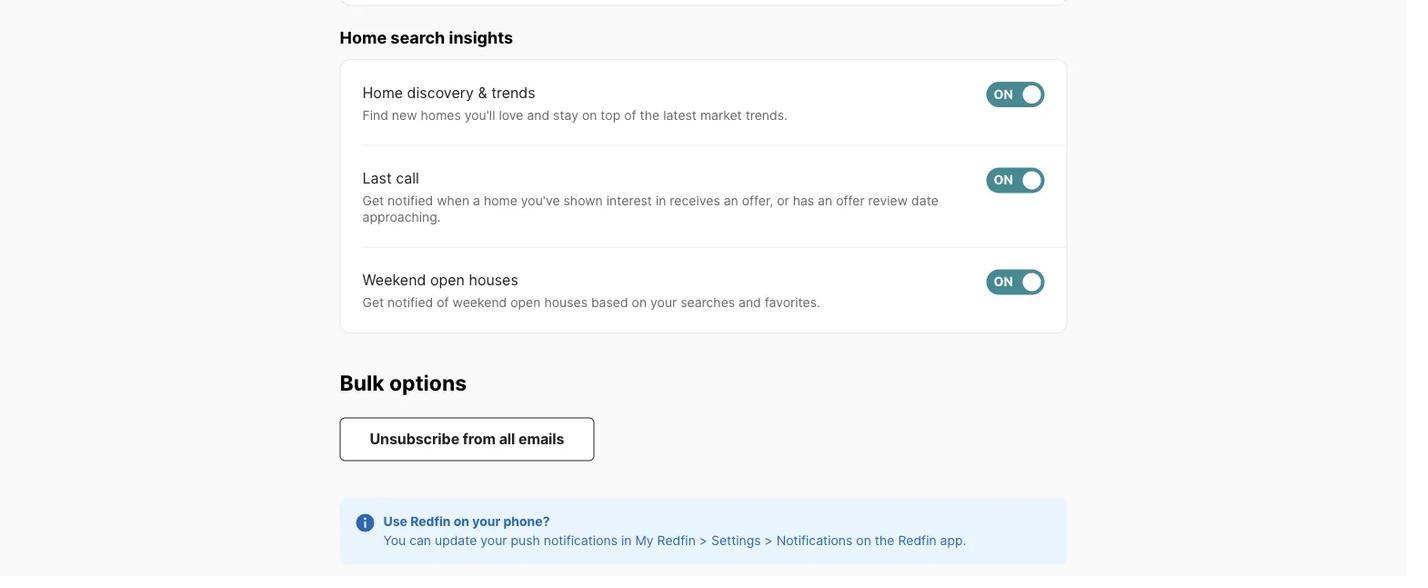 Task type: describe. For each thing, give the bounding box(es) containing it.
phone?
[[503, 514, 550, 530]]

your inside weekend open houses get notified of weekend open houses based on your searches and favorites.
[[651, 295, 677, 310]]

last
[[363, 169, 392, 187]]

&
[[478, 83, 487, 101]]

weekend
[[453, 295, 507, 310]]

notifications
[[544, 534, 618, 549]]

on for last call
[[994, 172, 1013, 188]]

home for home discovery & trends find new homes you'll love and stay on top of the latest market trends.
[[363, 83, 403, 101]]

on for home discovery & trends
[[994, 86, 1013, 102]]

can
[[410, 534, 431, 549]]

in inside last call get notified when a home you've shown interest in receives an offer, or has an offer review date approaching.
[[656, 193, 666, 209]]

bulk options
[[340, 370, 467, 396]]

trends.
[[746, 107, 788, 123]]

use redfin on your phone? you can update your push notifications in my redfin > settings > notifications on the redfin app.
[[383, 514, 967, 549]]

and inside weekend open houses get notified of weekend open houses based on your searches and favorites.
[[739, 295, 761, 310]]

in inside use redfin on your phone? you can update your push notifications in my redfin > settings > notifications on the redfin app.
[[621, 534, 632, 549]]

1 vertical spatial open
[[511, 295, 541, 310]]

settings
[[711, 534, 761, 549]]

when
[[437, 193, 470, 209]]

of inside weekend open houses get notified of weekend open houses based on your searches and favorites.
[[437, 295, 449, 310]]

get inside last call get notified when a home you've shown interest in receives an offer, or has an offer review date approaching.
[[363, 193, 384, 209]]

my
[[635, 534, 654, 549]]

stay
[[553, 107, 579, 123]]

1 vertical spatial houses
[[544, 295, 588, 310]]

unsubscribe from all emails
[[370, 431, 565, 449]]

trends
[[491, 83, 536, 101]]

0 horizontal spatial open
[[430, 271, 465, 289]]

favorites.
[[765, 295, 821, 310]]

options
[[389, 370, 467, 396]]

and inside home discovery & trends find new homes you'll love and stay on top of the latest market trends.
[[527, 107, 550, 123]]

weekend open houses get notified of weekend open houses based on your searches and favorites.
[[363, 271, 821, 310]]

emails
[[519, 431, 565, 449]]

insights
[[449, 28, 513, 48]]

2 vertical spatial your
[[481, 534, 507, 549]]

latest
[[663, 107, 697, 123]]

on right 'notifications'
[[856, 534, 871, 549]]

bulk
[[340, 370, 385, 396]]

all
[[499, 431, 515, 449]]

0 horizontal spatial redfin
[[410, 514, 451, 530]]

discovery
[[407, 83, 474, 101]]

review
[[868, 193, 908, 209]]

on inside home discovery & trends find new homes you'll love and stay on top of the latest market trends.
[[582, 107, 597, 123]]

based
[[591, 295, 628, 310]]

2 an from the left
[[818, 193, 833, 209]]

search
[[391, 28, 445, 48]]

unsubscribe
[[370, 431, 460, 449]]

date
[[912, 193, 939, 209]]

has
[[793, 193, 814, 209]]



Task type: vqa. For each thing, say whether or not it's contained in the screenshot.
Home search insights's the Home
yes



Task type: locate. For each thing, give the bounding box(es) containing it.
you
[[383, 534, 406, 549]]

home search insights
[[340, 28, 513, 48]]

of inside home discovery & trends find new homes you'll love and stay on top of the latest market trends.
[[624, 107, 636, 123]]

get
[[363, 193, 384, 209], [363, 295, 384, 310]]

0 horizontal spatial of
[[437, 295, 449, 310]]

and right love
[[527, 107, 550, 123]]

1 notified from the top
[[388, 193, 433, 209]]

top
[[601, 107, 621, 123]]

an left offer,
[[724, 193, 739, 209]]

notified
[[388, 193, 433, 209], [388, 295, 433, 310]]

home
[[340, 28, 387, 48], [363, 83, 403, 101]]

interest
[[607, 193, 652, 209]]

0 vertical spatial of
[[624, 107, 636, 123]]

on
[[582, 107, 597, 123], [632, 295, 647, 310], [454, 514, 469, 530], [856, 534, 871, 549]]

1 vertical spatial notified
[[388, 295, 433, 310]]

0 horizontal spatial houses
[[469, 271, 518, 289]]

home
[[484, 193, 518, 209]]

houses up "weekend"
[[469, 271, 518, 289]]

get inside weekend open houses get notified of weekend open houses based on your searches and favorites.
[[363, 295, 384, 310]]

1 horizontal spatial the
[[875, 534, 895, 549]]

an right has
[[818, 193, 833, 209]]

0 vertical spatial in
[[656, 193, 666, 209]]

notified inside weekend open houses get notified of weekend open houses based on your searches and favorites.
[[388, 295, 433, 310]]

1 horizontal spatial open
[[511, 295, 541, 310]]

0 vertical spatial the
[[640, 107, 660, 123]]

2 vertical spatial on
[[994, 274, 1013, 290]]

last call get notified when a home you've shown interest in receives an offer, or has an offer review date approaching.
[[363, 169, 939, 224]]

notified inside last call get notified when a home you've shown interest in receives an offer, or has an offer review date approaching.
[[388, 193, 433, 209]]

offer
[[836, 193, 865, 209]]

home up 'find'
[[363, 83, 403, 101]]

update
[[435, 534, 477, 549]]

1 horizontal spatial >
[[765, 534, 773, 549]]

the
[[640, 107, 660, 123], [875, 534, 895, 549]]

a
[[473, 193, 480, 209]]

0 vertical spatial open
[[430, 271, 465, 289]]

the left latest
[[640, 107, 660, 123]]

your
[[651, 295, 677, 310], [472, 514, 501, 530], [481, 534, 507, 549]]

redfin right my
[[657, 534, 696, 549]]

the left app.
[[875, 534, 895, 549]]

1 vertical spatial in
[[621, 534, 632, 549]]

0 vertical spatial your
[[651, 295, 677, 310]]

redfin up can
[[410, 514, 451, 530]]

0 horizontal spatial and
[[527, 107, 550, 123]]

on left top
[[582, 107, 597, 123]]

notified down "weekend"
[[388, 295, 433, 310]]

2 on from the top
[[994, 172, 1013, 188]]

on up update
[[454, 514, 469, 530]]

open right "weekend"
[[511, 295, 541, 310]]

on
[[994, 86, 1013, 102], [994, 172, 1013, 188], [994, 274, 1013, 290]]

or
[[777, 193, 789, 209]]

3 on from the top
[[994, 274, 1013, 290]]

0 vertical spatial on
[[994, 86, 1013, 102]]

1 vertical spatial the
[[875, 534, 895, 549]]

of
[[624, 107, 636, 123], [437, 295, 449, 310]]

0 vertical spatial home
[[340, 28, 387, 48]]

of left "weekend"
[[437, 295, 449, 310]]

call
[[396, 169, 419, 187]]

> right settings
[[765, 534, 773, 549]]

you'll
[[465, 107, 495, 123]]

houses
[[469, 271, 518, 289], [544, 295, 588, 310]]

homes
[[421, 107, 461, 123]]

0 vertical spatial get
[[363, 193, 384, 209]]

an
[[724, 193, 739, 209], [818, 193, 833, 209]]

on right the 'based'
[[632, 295, 647, 310]]

None checkbox
[[987, 82, 1045, 107], [987, 270, 1045, 295], [987, 82, 1045, 107], [987, 270, 1045, 295]]

>
[[699, 534, 708, 549], [765, 534, 773, 549]]

houses left the 'based'
[[544, 295, 588, 310]]

weekend
[[363, 271, 426, 289]]

> left settings
[[699, 534, 708, 549]]

1 horizontal spatial in
[[656, 193, 666, 209]]

on inside weekend open houses get notified of weekend open houses based on your searches and favorites.
[[632, 295, 647, 310]]

find
[[363, 107, 388, 123]]

1 vertical spatial get
[[363, 295, 384, 310]]

searches
[[681, 295, 735, 310]]

redfin
[[410, 514, 451, 530], [657, 534, 696, 549], [898, 534, 937, 549]]

1 vertical spatial on
[[994, 172, 1013, 188]]

from
[[463, 431, 496, 449]]

you've
[[521, 193, 560, 209]]

approaching.
[[363, 209, 441, 224]]

your left 'searches'
[[651, 295, 677, 310]]

market
[[700, 107, 742, 123]]

the inside use redfin on your phone? you can update your push notifications in my redfin > settings > notifications on the redfin app.
[[875, 534, 895, 549]]

home for home search insights
[[340, 28, 387, 48]]

of right top
[[624, 107, 636, 123]]

the inside home discovery & trends find new homes you'll love and stay on top of the latest market trends.
[[640, 107, 660, 123]]

0 horizontal spatial the
[[640, 107, 660, 123]]

app.
[[940, 534, 967, 549]]

get down "weekend"
[[363, 295, 384, 310]]

your up update
[[472, 514, 501, 530]]

1 > from the left
[[699, 534, 708, 549]]

None checkbox
[[987, 168, 1045, 193]]

get down last
[[363, 193, 384, 209]]

0 horizontal spatial >
[[699, 534, 708, 549]]

and
[[527, 107, 550, 123], [739, 295, 761, 310]]

shown
[[564, 193, 603, 209]]

1 horizontal spatial redfin
[[657, 534, 696, 549]]

2 > from the left
[[765, 534, 773, 549]]

1 vertical spatial home
[[363, 83, 403, 101]]

receives
[[670, 193, 720, 209]]

notified up approaching.
[[388, 193, 433, 209]]

offer,
[[742, 193, 774, 209]]

open up "weekend"
[[430, 271, 465, 289]]

in
[[656, 193, 666, 209], [621, 534, 632, 549]]

push
[[511, 534, 540, 549]]

in left my
[[621, 534, 632, 549]]

1 get from the top
[[363, 193, 384, 209]]

0 horizontal spatial in
[[621, 534, 632, 549]]

1 horizontal spatial an
[[818, 193, 833, 209]]

your left 'push'
[[481, 534, 507, 549]]

redfin left app.
[[898, 534, 937, 549]]

use
[[383, 514, 408, 530]]

open
[[430, 271, 465, 289], [511, 295, 541, 310]]

0 vertical spatial houses
[[469, 271, 518, 289]]

new
[[392, 107, 417, 123]]

home inside home discovery & trends find new homes you'll love and stay on top of the latest market trends.
[[363, 83, 403, 101]]

1 vertical spatial your
[[472, 514, 501, 530]]

1 horizontal spatial houses
[[544, 295, 588, 310]]

1 horizontal spatial of
[[624, 107, 636, 123]]

1 horizontal spatial and
[[739, 295, 761, 310]]

love
[[499, 107, 524, 123]]

0 vertical spatial and
[[527, 107, 550, 123]]

in right interest
[[656, 193, 666, 209]]

0 horizontal spatial an
[[724, 193, 739, 209]]

and right 'searches'
[[739, 295, 761, 310]]

1 vertical spatial and
[[739, 295, 761, 310]]

2 horizontal spatial redfin
[[898, 534, 937, 549]]

2 get from the top
[[363, 295, 384, 310]]

notifications
[[777, 534, 853, 549]]

home left search
[[340, 28, 387, 48]]

2 notified from the top
[[388, 295, 433, 310]]

on for weekend open houses
[[994, 274, 1013, 290]]

1 an from the left
[[724, 193, 739, 209]]

1 vertical spatial of
[[437, 295, 449, 310]]

0 vertical spatial notified
[[388, 193, 433, 209]]

home discovery & trends find new homes you'll love and stay on top of the latest market trends.
[[363, 83, 788, 123]]

1 on from the top
[[994, 86, 1013, 102]]



